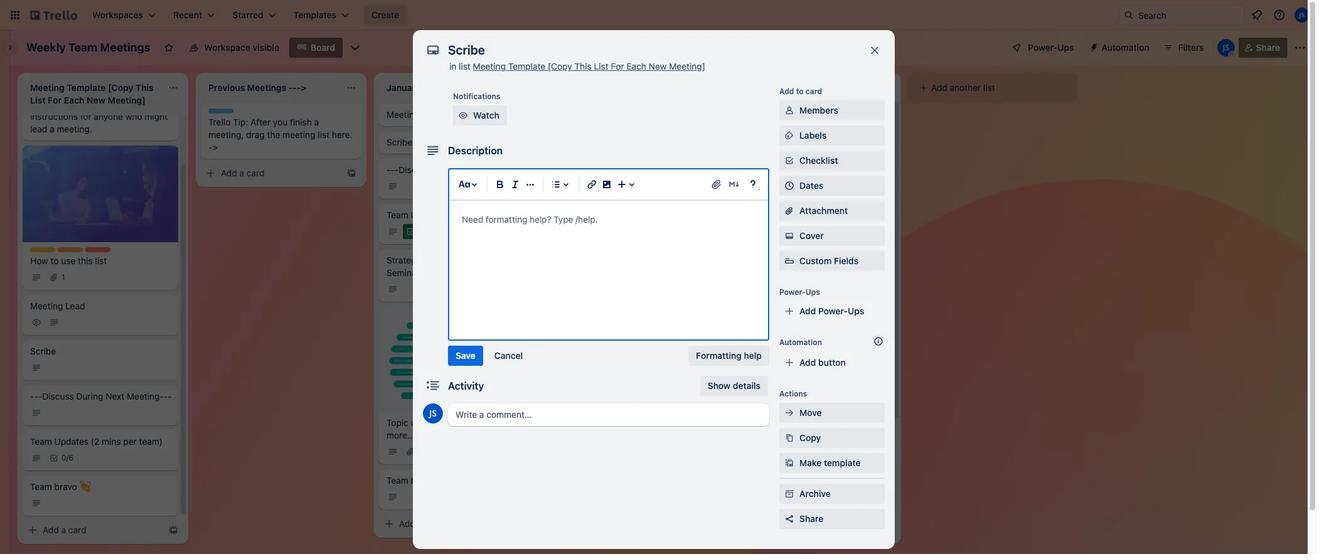 Task type: describe. For each thing, give the bounding box(es) containing it.
0/8
[[800, 506, 812, 515]]

watch button
[[453, 105, 507, 126]]

image image
[[600, 177, 615, 192]]

strategic influence at work: training seminar takeaways
[[387, 255, 535, 278]]

Board name text field
[[20, 38, 157, 58]]

---discuss during next meeting--- link up attachment
[[736, 159, 892, 199]]

0 vertical spatial scribe
[[387, 137, 413, 148]]

this
[[575, 61, 592, 72]]

power- inside power-ups button
[[1029, 42, 1058, 53]]

trello tip: create a "how to use this list" card to provide meeting guidelines for your team & instructions for anyone who might lead a meeting. link
[[23, 60, 178, 141]]

list
[[594, 61, 609, 72]]

Write a comment text field
[[448, 404, 770, 426]]

January 30th text field
[[379, 78, 517, 98]]

more formatting image
[[523, 177, 538, 192]]

view markdown image
[[728, 178, 741, 191]]

list"
[[47, 86, 63, 97]]

sm image inside archive link
[[784, 488, 796, 500]]

sm image inside checklist link
[[784, 154, 796, 167]]

Previous Meetings ---> text field
[[201, 78, 339, 98]]

0 horizontal spatial lead
[[65, 300, 85, 311]]

during for the ---discuss during next meeting--- link over main content area, start typing to enter text. text field
[[611, 165, 638, 175]]

card inside trello tip: create a "how to use this list" card to provide meeting guidelines for your team & instructions for anyone who might lead a meeting.
[[66, 86, 84, 97]]

seminar
[[387, 267, 420, 278]]

make
[[800, 458, 822, 468]]

strategic
[[387, 255, 424, 266]]

add another list
[[932, 82, 996, 93]]

list right how
[[95, 255, 107, 266]]

filters button
[[1160, 38, 1208, 58]]

might
[[145, 111, 168, 122]]

after
[[251, 117, 271, 127]]

description
[[448, 145, 503, 156]]

>
[[213, 142, 218, 153]]

Search field
[[1135, 6, 1244, 24]]

0 horizontal spatial meeting lead
[[30, 300, 85, 311]]

2
[[418, 447, 423, 456]]

attach and insert link image
[[711, 178, 723, 191]]

labels link
[[780, 126, 885, 146]]

template
[[824, 458, 861, 468]]

1 vertical spatial for
[[80, 111, 91, 122]]

1 horizontal spatial jacob simon (jacobsimon16) image
[[1218, 39, 1235, 57]]

create from template… image for trello tip: create a "how to use this list" card to provide meeting guidelines for your team & instructions for anyone who might lead a meeting.
[[168, 526, 178, 536]]

trello tip: after you finish a meeting, drag the meeting list here. ->
[[208, 117, 353, 153]]

board link
[[289, 38, 343, 58]]

board
[[311, 42, 335, 53]]

0 vertical spatial jacob simon (jacobsimon16) image
[[1295, 8, 1310, 23]]

0 vertical spatial scribe link
[[379, 131, 540, 154]]

meeting down how
[[30, 300, 63, 311]]

lead
[[30, 124, 47, 134]]

another
[[950, 82, 982, 93]]

create from template… image for meeting lead
[[882, 526, 892, 536]]

0 vertical spatial share button
[[1239, 38, 1288, 58]]

next for the ---discuss during next meeting--- link over main content area, start typing to enter text. text field
[[641, 165, 659, 175]]

during for the ---discuss during next meeting--- link underneath description
[[433, 165, 460, 175]]

1 vertical spatial scribe
[[30, 346, 56, 356]]

meetings
[[100, 41, 150, 54]]

you
[[273, 117, 288, 127]]

add a card for the ---discuss during next meeting--- link over main content area, start typing to enter text. text field
[[578, 399, 621, 409]]

star or unstar board image
[[164, 43, 174, 53]]

scoop
[[743, 354, 769, 365]]

next for the ---discuss during next meeting--- link underneath description
[[462, 165, 481, 175]]

italic ⌘i image
[[508, 177, 523, 192]]

lists image
[[549, 177, 564, 192]]

influence
[[426, 255, 463, 266]]

custom
[[800, 256, 832, 266]]

create inside trello tip: create a "how to use this list" card to provide meeting guidelines for your team & instructions for anyone who might lead a meeting.
[[72, 73, 99, 84]]

meeting,
[[208, 129, 244, 140]]

list right in
[[459, 61, 471, 72]]

making
[[452, 417, 481, 428]]

meeting- for the ---discuss during next meeting--- link underneath description
[[483, 165, 520, 175]]

each
[[627, 61, 647, 72]]

tip: for after
[[233, 117, 248, 127]]

to right "how
[[133, 73, 142, 84]]

for
[[611, 61, 625, 72]]

discuss for the ---discuss during next meeting--- link over main content area, start typing to enter text. text field
[[577, 165, 609, 175]]

fields
[[834, 256, 859, 266]]

---discuss during next meeting--- link down description
[[379, 159, 540, 199]]

- inside topic clusters - making our content more... clustery
[[446, 417, 450, 428]]

add to card
[[780, 87, 823, 96]]

list inside trello tip: after you finish a meeting, drag the meeting list here. ->
[[318, 129, 330, 140]]

how to use this list
[[30, 255, 107, 266]]

next for the ---discuss during next meeting--- link over 0/6 on the left
[[106, 391, 124, 402]]

on
[[811, 476, 821, 487]]

harmony
[[743, 489, 780, 499]]

remote
[[743, 342, 774, 352]]

guidelines
[[30, 99, 71, 109]]

meeting down january 30th 'text field'
[[387, 109, 420, 120]]

notifications
[[453, 92, 501, 101]]

the
[[267, 129, 280, 140]]

drag
[[246, 129, 265, 140]]

team updates (2 mins per team) down text styles image
[[387, 210, 519, 220]]

sm image inside watch button
[[457, 109, 470, 122]]

formatting help link
[[689, 346, 770, 366]]

the
[[846, 342, 862, 352]]

topic clusters - making our content more... clustery
[[387, 417, 531, 441]]

training
[[502, 255, 535, 266]]

cancel
[[495, 350, 523, 361]]

primary element
[[0, 0, 1318, 30]]

sm image inside the ---discuss during next meeting--- link
[[387, 180, 399, 193]]

formatting help
[[696, 350, 762, 361]]

automation button
[[1085, 38, 1158, 58]]

meeting down january 16th "text box" at the right top of page
[[743, 109, 776, 120]]

at
[[466, 255, 474, 266]]

add a card link for the ---discuss during next meeting--- link over main content area, start typing to enter text. text field
[[558, 396, 698, 413]]

meeting up notifications
[[473, 61, 506, 72]]

make template
[[800, 458, 861, 468]]

provide
[[96, 86, 127, 97]]

0 horizontal spatial share button
[[780, 509, 885, 529]]

0 horizontal spatial meeting lead link
[[23, 295, 178, 335]]

members
[[800, 105, 839, 116]]

bravo for seminar
[[411, 475, 434, 486]]

copy link
[[780, 428, 885, 448]]

2 vertical spatial ups
[[848, 306, 865, 316]]

bravo for next
[[54, 481, 77, 492]]

team
[[108, 99, 128, 109]]

create inside create button
[[372, 9, 399, 20]]

show
[[708, 380, 731, 391]]

formatting
[[696, 350, 742, 361]]

button
[[819, 357, 846, 368]]

meeting template [copy this list for each new meeting] link
[[473, 61, 706, 72]]

trello tip: create a "how to use this list" card to provide meeting guidelines for your team & instructions for anyone who might lead a meeting.
[[30, 73, 168, 134]]

takeaways
[[422, 267, 466, 278]]

sm image inside the add a card link
[[561, 398, 574, 411]]

finish
[[290, 117, 312, 127]]

sm image inside labels link
[[784, 129, 796, 142]]

add button button
[[780, 353, 885, 373]]

team bravo 👏 for strategic influence at work: training seminar takeaways
[[387, 475, 447, 486]]

sm image inside the copy link
[[784, 432, 796, 445]]

filters
[[1179, 42, 1205, 53]]

workspace visible
[[204, 42, 279, 53]]

team updates (2 mins per team) down editor toolbar toolbar
[[565, 210, 698, 220]]

text styles image
[[457, 177, 472, 192]]

meeting inside trello tip: create a "how to use this list" card to provide meeting guidelines for your team & instructions for anyone who might lead a meeting.
[[129, 86, 162, 97]]

team inside text field
[[68, 41, 98, 54]]

work
[[777, 342, 798, 352]]

create from template… image
[[703, 399, 713, 409]]

Main content area, start typing to enter text. text field
[[462, 212, 756, 227]]

add a card link for "trello tip: create a "how to use this list" card to provide meeting guidelines for your team & instructions for anyone who might lead a meeting." link
[[23, 522, 163, 539]]

make template link
[[780, 453, 885, 473]]

move
[[800, 407, 822, 418]]

workspace visible button
[[182, 38, 287, 58]]

1 horizontal spatial create from template… image
[[347, 168, 357, 178]]

dates
[[800, 180, 824, 191]]

---discuss during next meeting--- link up 0/6 on the left
[[23, 385, 178, 425]]

meeting- for the ---discuss during next meeting--- link over main content area, start typing to enter text. text field
[[662, 165, 699, 175]]

discuss for the ---discuss during next meeting--- link underneath description
[[399, 165, 431, 175]]

list right another
[[984, 82, 996, 93]]

team bravo 👏 for ---discuss during next meeting---
[[30, 481, 91, 492]]

[copy
[[548, 61, 572, 72]]

search image
[[1125, 10, 1135, 20]]

weekly team meetings
[[26, 41, 150, 54]]

work:
[[477, 255, 500, 266]]

open help dialog image
[[746, 177, 761, 192]]

power- inside add power-ups link
[[819, 306, 848, 316]]

copy
[[800, 433, 821, 443]]



Task type: vqa. For each thing, say whether or not it's contained in the screenshot.
list"
yes



Task type: locate. For each thing, give the bounding box(es) containing it.
card
[[66, 86, 84, 97], [806, 87, 823, 96], [247, 168, 265, 178], [603, 399, 621, 409], [425, 518, 443, 529], [68, 525, 86, 536], [782, 525, 800, 536]]

meeting lead for clusters
[[387, 109, 442, 120]]

share for left share "button"
[[800, 514, 824, 524]]

1 horizontal spatial 👏
[[436, 475, 447, 486]]

labels
[[800, 130, 827, 141]]

meeting lead down how to use this list
[[30, 300, 85, 311]]

sm image inside scribe 'link'
[[30, 361, 43, 374]]

2 horizontal spatial jacob simon (jacobsimon16) image
[[1295, 8, 1310, 23]]

0 horizontal spatial team bravo 👏
[[30, 481, 91, 492]]

2 horizontal spatial meeting lead
[[743, 109, 798, 120]]

1 vertical spatial 1
[[775, 506, 778, 515]]

more...
[[387, 430, 415, 441]]

ups inside button
[[1058, 42, 1075, 53]]

0 horizontal spatial 👏
[[79, 481, 91, 492]]

to right how
[[51, 255, 59, 266]]

sm image
[[784, 104, 796, 117], [457, 109, 470, 122], [387, 180, 399, 193], [404, 225, 417, 238], [30, 271, 43, 284], [48, 271, 60, 284], [387, 283, 399, 296], [30, 316, 43, 329], [565, 326, 578, 338], [30, 361, 43, 374], [561, 398, 574, 411], [784, 407, 796, 419], [784, 432, 796, 445], [387, 446, 399, 458], [404, 446, 417, 458], [48, 452, 60, 464], [784, 488, 796, 500], [387, 491, 399, 503], [30, 497, 43, 510], [786, 505, 798, 517], [383, 518, 396, 530]]

team)
[[496, 210, 519, 220], [674, 210, 698, 220], [852, 210, 876, 220], [139, 436, 163, 447]]

- inside trello tip: after you finish a meeting, drag the meeting list here. ->
[[208, 142, 213, 153]]

meeting- for the ---discuss during next meeting--- link over attachment
[[840, 165, 877, 175]]

1 vertical spatial this
[[78, 255, 93, 266]]

add power-ups link
[[780, 301, 885, 321]]

"how
[[109, 73, 131, 84]]

bravo
[[411, 475, 434, 486], [54, 481, 77, 492]]

1 horizontal spatial lead
[[422, 109, 442, 120]]

0 horizontal spatial team bravo 👏 link
[[23, 476, 178, 516]]

0 vertical spatial ups
[[1058, 42, 1075, 53]]

0 horizontal spatial this
[[30, 86, 45, 97]]

watch
[[473, 110, 500, 121]]

checklist link
[[780, 151, 885, 171]]

1 down how to use this list
[[62, 272, 65, 282]]

team bravo 👏 down 0/6 on the left
[[30, 481, 91, 492]]

per
[[480, 210, 493, 220], [658, 210, 672, 220], [837, 210, 850, 220], [123, 436, 137, 447]]

save button
[[448, 346, 483, 366]]

team updates (2 mins per team) up cover
[[743, 210, 876, 220]]

power-ups inside button
[[1029, 42, 1075, 53]]

link image
[[585, 177, 600, 192]]

lead down how to use this list
[[65, 300, 85, 311]]

meeting.
[[57, 124, 92, 134]]

6/6 left cover
[[775, 227, 787, 236]]

1 horizontal spatial scribe
[[387, 137, 413, 148]]

custom fields
[[800, 256, 859, 266]]

team updates (2 mins per team) up 0/6 on the left
[[30, 436, 163, 447]]

strategic influence at work: training seminar takeaways link
[[379, 249, 540, 302]]

2 horizontal spatial power-
[[1029, 42, 1058, 53]]

👏 for next
[[79, 481, 91, 492]]

team bravo 👏 link down 2
[[379, 469, 540, 510]]

👏 for seminar
[[436, 475, 447, 486]]

0 vertical spatial automation
[[1102, 42, 1150, 53]]

Meeting Template [Copy This List For Each New Meeting] text field
[[23, 78, 161, 111]]

0 horizontal spatial power-ups
[[780, 288, 821, 297]]

show details
[[708, 380, 761, 391]]

your
[[87, 99, 105, 109]]

meeting inside trello tip: after you finish a meeting, drag the meeting list here. ->
[[283, 129, 316, 140]]

1 vertical spatial ups
[[806, 288, 821, 297]]

meeting down the finish
[[283, 129, 316, 140]]

0 horizontal spatial scribe link
[[23, 340, 178, 380]]

this left list"
[[30, 86, 45, 97]]

lead for discussion
[[779, 109, 798, 120]]

&
[[130, 99, 137, 109]]

share button down 0 notifications icon in the right top of the page
[[1239, 38, 1288, 58]]

archive
[[800, 488, 831, 499]]

1 vertical spatial power-ups
[[780, 288, 821, 297]]

1 down harmony
[[775, 506, 778, 515]]

0 notifications image
[[1250, 8, 1265, 23]]

jacob simon (jacobsimon16) image right filters
[[1218, 39, 1235, 57]]

1 vertical spatial use
[[61, 255, 76, 266]]

create from template… image
[[347, 168, 357, 178], [168, 526, 178, 536], [882, 526, 892, 536]]

add power-ups
[[800, 306, 865, 316]]

scribe link
[[379, 131, 540, 154], [23, 340, 178, 380]]

bravo down 2
[[411, 475, 434, 486]]

clusters
[[411, 417, 443, 428]]

sm image inside the add another list link
[[918, 82, 931, 94]]

discuss for the ---discuss during next meeting--- link over 0/6 on the left
[[42, 391, 74, 402]]

0 horizontal spatial ups
[[806, 288, 821, 297]]

scribe
[[387, 137, 413, 148], [30, 346, 56, 356]]

1 horizontal spatial power-
[[819, 306, 848, 316]]

1 horizontal spatial ups
[[848, 306, 865, 316]]

lead down january 30th 'text field'
[[422, 109, 442, 120]]

dates button
[[780, 176, 885, 196]]

0 horizontal spatial 1
[[62, 272, 65, 282]]

automation inside button
[[1102, 42, 1150, 53]]

trello
[[30, 73, 52, 84], [208, 117, 231, 127]]

1 horizontal spatial share button
[[1239, 38, 1288, 58]]

0 vertical spatial tip:
[[55, 73, 70, 84]]

0 horizontal spatial share
[[800, 514, 824, 524]]

trello for trello tip: create a "how to use this list" card to provide meeting guidelines for your team & instructions for anyone who might lead a meeting.
[[30, 73, 52, 84]]

1 vertical spatial tip:
[[233, 117, 248, 127]]

add a card
[[221, 168, 265, 178], [578, 399, 621, 409], [399, 518, 443, 529], [43, 525, 86, 536], [756, 525, 800, 536]]

new
[[649, 61, 667, 72]]

trello inside trello tip: after you finish a meeting, drag the meeting list here. ->
[[208, 117, 231, 127]]

visible
[[253, 42, 279, 53]]

members link
[[780, 100, 885, 121]]

1 horizontal spatial 1
[[775, 506, 778, 515]]

in
[[450, 61, 457, 72]]

cover
[[800, 230, 824, 241]]

discuss for the ---discuss during next meeting--- link over attachment
[[756, 165, 787, 175]]

updates up cover
[[768, 210, 802, 220]]

team bravo 👏 link down 0/6 on the left
[[23, 476, 178, 516]]

0 horizontal spatial scribe
[[30, 346, 56, 356]]

0 horizontal spatial bravo
[[54, 481, 77, 492]]

0 horizontal spatial 6/6
[[418, 227, 430, 236]]

jacob simon (jacobsimon16) image up clustery
[[423, 404, 443, 424]]

2 horizontal spatial lead
[[779, 109, 798, 120]]

team bravo 👏 link
[[379, 469, 540, 510], [23, 476, 178, 516]]

use right how
[[61, 255, 76, 266]]

1 horizontal spatial team bravo 👏
[[387, 475, 447, 486]]

2 6/6 from the left
[[596, 227, 608, 236]]

power-ups
[[1029, 42, 1075, 53], [780, 288, 821, 297]]

1 horizontal spatial tip:
[[233, 117, 248, 127]]

for down your
[[80, 111, 91, 122]]

to up members
[[797, 87, 804, 96]]

meeting- for the ---discuss during next meeting--- link over 0/6 on the left
[[127, 391, 164, 402]]

tip: for create
[[55, 73, 70, 84]]

1 vertical spatial automation
[[780, 338, 823, 347]]

meeting
[[129, 86, 162, 97], [283, 129, 316, 140]]

1 vertical spatial trello
[[208, 117, 231, 127]]

0 vertical spatial create
[[372, 9, 399, 20]]

1 vertical spatial power-
[[780, 288, 806, 297]]

1 horizontal spatial team bravo 👏 link
[[379, 469, 540, 510]]

tip: inside trello tip: after you finish a meeting, drag the meeting list here. ->
[[233, 117, 248, 127]]

updates up 0/6 on the left
[[54, 436, 89, 447]]

add inside button
[[800, 357, 817, 368]]

0 vertical spatial use
[[144, 73, 158, 84]]

2 horizontal spatial meeting lead link
[[736, 104, 892, 126]]

to up your
[[86, 86, 94, 97]]

2 vertical spatial power-
[[819, 306, 848, 316]]

topic
[[387, 417, 409, 428]]

1 horizontal spatial meeting lead
[[387, 109, 442, 120]]

cover link
[[780, 226, 885, 246]]

0 horizontal spatial create from template… image
[[168, 526, 178, 536]]

1 horizontal spatial bravo
[[411, 475, 434, 486]]

6/6 up the strategic
[[418, 227, 430, 236]]

ups up add power-ups
[[806, 288, 821, 297]]

share down archive
[[800, 514, 824, 524]]

this inside trello tip: create a "how to use this list" card to provide meeting guidelines for your team & instructions for anyone who might lead a meeting.
[[30, 86, 45, 97]]

jacob simon (jacobsimon16) image right the open information menu icon
[[1295, 8, 1310, 23]]

2 horizontal spatial create from template… image
[[882, 526, 892, 536]]

tip: up list"
[[55, 73, 70, 84]]

2 horizontal spatial ups
[[1058, 42, 1075, 53]]

a inside trello tip: after you finish a meeting, drag the meeting list here. ->
[[314, 117, 319, 127]]

lead
[[422, 109, 442, 120], [779, 109, 798, 120], [65, 300, 85, 311]]

1 vertical spatial create
[[72, 73, 99, 84]]

lead down add to card
[[779, 109, 798, 120]]

campaign:
[[800, 342, 844, 352]]

0 horizontal spatial automation
[[780, 338, 823, 347]]

1 horizontal spatial power-ups
[[1029, 42, 1075, 53]]

for left your
[[74, 99, 85, 109]]

list left here.
[[318, 129, 330, 140]]

archive link
[[780, 484, 885, 504]]

next for the ---discuss during next meeting--- link over attachment
[[819, 165, 838, 175]]

here.
[[332, 129, 353, 140]]

0 horizontal spatial meeting
[[129, 86, 162, 97]]

bold ⌘b image
[[493, 177, 508, 192]]

0 horizontal spatial create
[[72, 73, 99, 84]]

6/6 down image
[[596, 227, 608, 236]]

team bravo 👏 link for meeting-
[[23, 476, 178, 516]]

sm image inside move link
[[784, 407, 796, 419]]

template
[[508, 61, 546, 72]]

content
[[499, 417, 531, 428]]

details
[[733, 380, 761, 391]]

ups up "the"
[[848, 306, 865, 316]]

tip: inside trello tip: create a "how to use this list" card to provide meeting guidelines for your team & instructions for anyone who might lead a meeting.
[[55, 73, 70, 84]]

trello for trello tip: after you finish a meeting, drag the meeting list here. ->
[[208, 117, 231, 127]]

0 vertical spatial 1
[[62, 272, 65, 282]]

0 vertical spatial power-ups
[[1029, 42, 1075, 53]]

0 vertical spatial meeting
[[129, 86, 162, 97]]

3 6/6 from the left
[[775, 227, 787, 236]]

1 vertical spatial scribe link
[[23, 340, 178, 380]]

anyone
[[94, 111, 123, 122]]

meeting lead link for on
[[736, 104, 892, 126]]

create
[[372, 9, 399, 20], [72, 73, 99, 84]]

share
[[1257, 42, 1281, 53], [800, 514, 824, 524]]

add a card for trello tip: after you finish a meeting, drag the meeting list here. -> link
[[221, 168, 265, 178]]

team bravo 👏 down 2
[[387, 475, 447, 486]]

tip:
[[55, 73, 70, 84], [233, 117, 248, 127]]

use right "how
[[144, 73, 158, 84]]

jacob simon (jacobsimon16) image
[[1295, 8, 1310, 23], [1218, 39, 1235, 57], [423, 404, 443, 424]]

0 vertical spatial this
[[30, 86, 45, 97]]

0 horizontal spatial tip:
[[55, 73, 70, 84]]

team bravo 👏 link for takeaways
[[379, 469, 540, 510]]

remote work campaign: the scoop link
[[736, 249, 892, 389]]

during for the ---discuss during next meeting--- link over attachment
[[790, 165, 817, 175]]

this right how
[[78, 255, 93, 266]]

checklist
[[800, 155, 839, 166]]

customize views image
[[349, 41, 362, 54]]

share button down archive link
[[780, 509, 885, 529]]

who
[[125, 111, 142, 122]]

2 vertical spatial jacob simon (jacobsimon16) image
[[423, 404, 443, 424]]

-
[[208, 142, 213, 153], [387, 165, 391, 175], [391, 165, 395, 175], [395, 165, 399, 175], [520, 165, 525, 175], [525, 165, 529, 175], [565, 165, 569, 175], [569, 165, 573, 175], [573, 165, 577, 175], [699, 165, 703, 175], [703, 165, 707, 175], [743, 165, 747, 175], [747, 165, 752, 175], [752, 165, 756, 175], [877, 165, 881, 175], [881, 165, 885, 175], [30, 391, 34, 402], [34, 391, 38, 402], [38, 391, 42, 402], [164, 391, 168, 402], [168, 391, 172, 402], [446, 417, 450, 428]]

1 horizontal spatial meeting
[[283, 129, 316, 140]]

---discuss during next meeting--- link up main content area, start typing to enter text. text field
[[558, 159, 718, 199]]

1 horizontal spatial automation
[[1102, 42, 1150, 53]]

actions
[[780, 389, 808, 399]]

meeting lead for discussion
[[743, 109, 798, 120]]

meeting lead down add to card
[[743, 109, 798, 120]]

trello up list"
[[30, 73, 52, 84]]

1 horizontal spatial trello
[[208, 117, 231, 127]]

0 vertical spatial trello
[[30, 73, 52, 84]]

meeting lead
[[387, 109, 442, 120], [743, 109, 798, 120], [30, 300, 85, 311]]

0 horizontal spatial power-
[[780, 288, 806, 297]]

1 6/6 from the left
[[418, 227, 430, 236]]

meeting lead link
[[379, 104, 540, 126], [736, 104, 892, 126], [23, 295, 178, 335]]

trello up meeting,
[[208, 117, 231, 127]]

1 horizontal spatial meeting lead link
[[379, 104, 540, 126]]

editor toolbar toolbar
[[455, 175, 764, 195]]

cancel button
[[487, 346, 531, 366]]

January 16th text field
[[736, 78, 874, 98]]

meeting up &
[[129, 86, 162, 97]]

0 vertical spatial for
[[74, 99, 85, 109]]

0 vertical spatial power-
[[1029, 42, 1058, 53]]

a
[[102, 73, 106, 84], [314, 117, 319, 127], [50, 124, 54, 134], [240, 168, 244, 178], [596, 399, 601, 409], [418, 518, 423, 529], [61, 525, 66, 536], [775, 525, 779, 536]]

tip: up meeting,
[[233, 117, 248, 127]]

meeting]
[[670, 61, 706, 72]]

custom fields button
[[780, 255, 885, 267]]

artificial
[[824, 476, 857, 487]]

0 vertical spatial share
[[1257, 42, 1281, 53]]

add a card link
[[201, 165, 342, 182], [558, 396, 698, 413], [379, 515, 520, 533], [23, 522, 163, 539], [736, 522, 877, 539]]

workspace
[[204, 42, 251, 53]]

open information menu image
[[1274, 9, 1287, 21]]

move link
[[780, 403, 885, 423]]

updates down image
[[589, 210, 624, 220]]

meeting lead link for -
[[379, 104, 540, 126]]

1 vertical spatial share button
[[780, 509, 885, 529]]

discussion
[[765, 476, 809, 487]]

meeting lead down january 30th 'text field'
[[387, 109, 442, 120]]

0 horizontal spatial trello
[[30, 73, 52, 84]]

activity
[[448, 380, 484, 392]]

1 horizontal spatial use
[[144, 73, 158, 84]]

use inside trello tip: create a "how to use this list" card to provide meeting guidelines for your team & instructions for anyone who might lead a meeting.
[[144, 73, 158, 84]]

sm image inside members link
[[784, 104, 796, 117]]

1 vertical spatial meeting
[[283, 129, 316, 140]]

automation down search image
[[1102, 42, 1150, 53]]

attachment
[[800, 205, 848, 216]]

None text field
[[442, 39, 856, 62]]

1 horizontal spatial share
[[1257, 42, 1281, 53]]

0 horizontal spatial use
[[61, 255, 76, 266]]

sm image inside strategic influence at work: training seminar takeaways link
[[387, 283, 399, 296]]

1 horizontal spatial scribe link
[[379, 131, 540, 154]]

1 vertical spatial share
[[800, 514, 824, 524]]

sm image
[[918, 82, 931, 94], [784, 129, 796, 142], [784, 154, 796, 167], [205, 167, 217, 180], [565, 180, 578, 193], [743, 180, 756, 193], [387, 225, 399, 238], [565, 225, 578, 238], [583, 225, 595, 238], [761, 225, 774, 238], [784, 230, 796, 242], [48, 316, 60, 329], [743, 370, 756, 382], [761, 370, 774, 382], [30, 407, 43, 419], [30, 452, 43, 464], [784, 457, 796, 470], [26, 524, 39, 537]]

automation up the add button
[[780, 338, 823, 347]]

share left show menu "icon"
[[1257, 42, 1281, 53]]

2 horizontal spatial 6/6
[[775, 227, 787, 236]]

during for the ---discuss during next meeting--- link over 0/6 on the left
[[76, 391, 103, 402]]

bravo down 0/6 on the left
[[54, 481, 77, 492]]

add a card link for trello tip: after you finish a meeting, drag the meeting list here. -> link
[[201, 165, 342, 182]]

updates up influence
[[411, 210, 445, 220]]

instructions
[[30, 111, 78, 122]]

1 horizontal spatial 6/6
[[596, 227, 608, 236]]

1 horizontal spatial this
[[78, 255, 93, 266]]

team bravo 👏
[[387, 475, 447, 486], [30, 481, 91, 492]]

1 vertical spatial jacob simon (jacobsimon16) image
[[1218, 39, 1235, 57]]

ups left automation button
[[1058, 42, 1075, 53]]

show menu image
[[1295, 41, 1307, 54]]

1 horizontal spatial create
[[372, 9, 399, 20]]

sm image inside the make template link
[[784, 457, 796, 470]]

remote work campaign: the scoop
[[743, 342, 862, 365]]

sm image inside 'cover' link
[[784, 230, 796, 242]]

trello inside trello tip: create a "how to use this list" card to provide meeting guidelines for your team & instructions for anyone who might lead a meeting.
[[30, 73, 52, 84]]

add a card for "trello tip: create a "how to use this list" card to provide meeting guidelines for your team & instructions for anyone who might lead a meeting." link
[[43, 525, 86, 536]]

team
[[68, 41, 98, 54], [387, 210, 409, 220], [565, 210, 587, 220], [743, 210, 765, 220], [30, 436, 52, 447], [387, 475, 409, 486], [30, 481, 52, 492]]

lead for clusters
[[422, 109, 442, 120]]

👏
[[436, 475, 447, 486], [79, 481, 91, 492]]

trello tip: after you finish a meeting, drag the meeting list here. -> link
[[201, 104, 362, 159]]

0 horizontal spatial jacob simon (jacobsimon16) image
[[423, 404, 443, 424]]

share for share "button" to the top
[[1257, 42, 1281, 53]]



